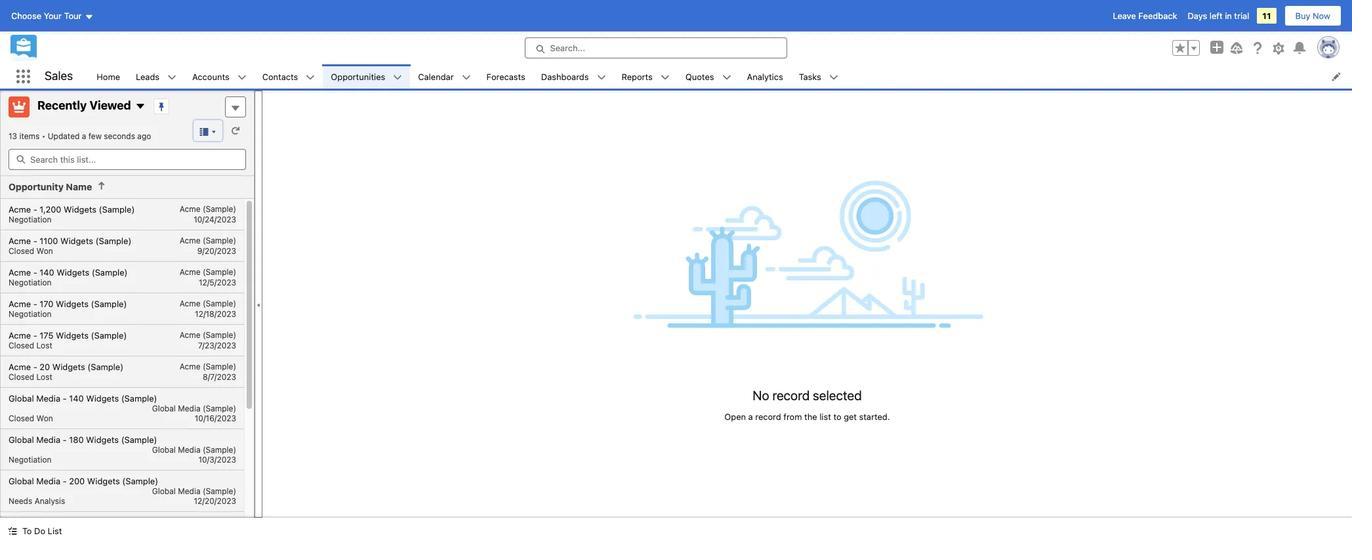 Task type: locate. For each thing, give the bounding box(es) containing it.
2 lost from the top
[[36, 372, 52, 382]]

home link
[[89, 64, 128, 89]]

text default image for accounts
[[237, 73, 247, 82]]

2 negotiation from the top
[[9, 277, 52, 287]]

media
[[36, 393, 60, 403], [178, 403, 201, 413], [36, 434, 60, 445], [178, 445, 201, 454], [36, 475, 60, 486], [178, 486, 201, 496], [36, 517, 60, 527]]

- down acme - 20 widgets (sample)
[[63, 393, 67, 403]]

acme (sample) up 12/5/2023 at the bottom left
[[180, 267, 236, 277]]

140 down acme - 20 widgets (sample)
[[69, 393, 84, 403]]

record up from at the bottom right
[[773, 388, 810, 403]]

quotes
[[686, 71, 714, 82]]

- inside 'global media - 180 widgets (sample) global media (sample)'
[[63, 434, 67, 445]]

200
[[69, 475, 85, 486]]

acme (sample) up 10/24/2023
[[180, 204, 236, 214]]

acme up acme - 170 widgets (sample)
[[9, 267, 31, 277]]

now
[[1313, 11, 1331, 21]]

closed won up acme - 140 widgets (sample)
[[9, 246, 53, 256]]

11
[[1263, 11, 1272, 21]]

Search Recently Viewed list view. search field
[[9, 149, 246, 170]]

3 acme (sample) from the top
[[180, 267, 236, 277]]

13
[[9, 131, 17, 141]]

3 negotiation from the top
[[9, 309, 52, 319]]

widgets inside 'global media - 180 widgets (sample) global media (sample)'
[[86, 434, 119, 445]]

buy now button
[[1285, 5, 1342, 26]]

negotiation for 140
[[9, 277, 52, 287]]

opportunities link
[[323, 64, 393, 89]]

quotes link
[[678, 64, 722, 89]]

recently
[[37, 99, 87, 112]]

text default image left calendar
[[393, 73, 403, 82]]

text default image inside calendar list item
[[462, 73, 471, 82]]

text default image right contacts
[[306, 73, 315, 82]]

global left the 180
[[9, 434, 34, 445]]

None search field
[[9, 149, 246, 170]]

global left do
[[9, 517, 34, 527]]

lost
[[36, 340, 52, 350], [36, 372, 52, 382]]

accounts
[[192, 71, 229, 82]]

acme down 7/23/2023
[[180, 361, 201, 371]]

no record selected
[[753, 388, 862, 403]]

1 vertical spatial lost
[[36, 372, 52, 382]]

text default image right leads
[[167, 73, 177, 82]]

acme (sample) up 8/7/2023
[[180, 361, 236, 371]]

(sample) down acme - 1,200 widgets (sample)
[[96, 235, 131, 246]]

acme (sample) for acme - 20 widgets (sample)
[[180, 361, 236, 371]]

text default image right reports
[[661, 73, 670, 82]]

(sample) down global media - 200 widgets (sample) global media (sample)
[[117, 517, 153, 527]]

leave feedback
[[1113, 11, 1178, 21]]

12/5/2023
[[199, 277, 236, 287]]

global media - 180 widgets (sample) global media (sample)
[[9, 434, 236, 454]]

text default image left reports
[[597, 73, 606, 82]]

1 horizontal spatial a
[[749, 412, 753, 422]]

none search field inside recently viewed|opportunities|list view element
[[9, 149, 246, 170]]

leads link
[[128, 64, 167, 89]]

0 horizontal spatial 140
[[40, 267, 54, 277]]

(sample) up 10/24/2023
[[203, 204, 236, 214]]

- left "170"
[[33, 298, 37, 309]]

analytics
[[747, 71, 783, 82]]

0 vertical spatial won
[[36, 246, 53, 256]]

140
[[40, 267, 54, 277], [69, 393, 84, 403]]

10/24/2023
[[194, 214, 236, 224]]

media up 10/3/2023
[[178, 403, 201, 413]]

(sample) up 9/20/2023
[[203, 235, 236, 245]]

text default image
[[167, 73, 177, 82], [462, 73, 471, 82], [597, 73, 606, 82], [661, 73, 670, 82], [829, 73, 839, 82], [135, 101, 146, 112], [97, 181, 106, 190], [8, 527, 17, 536]]

- left "80" on the bottom of the page
[[63, 517, 67, 527]]

get
[[844, 412, 857, 422]]

opportunities list item
[[323, 64, 410, 89]]

contacts
[[262, 71, 298, 82]]

- left the 180
[[63, 434, 67, 445]]

1 vertical spatial closed won
[[9, 413, 53, 423]]

4 acme (sample) from the top
[[180, 298, 236, 308]]

2 closed lost from the top
[[9, 372, 52, 382]]

widgets down acme - 20 widgets (sample)
[[86, 393, 119, 403]]

1 vertical spatial closed lost
[[9, 372, 52, 382]]

widgets right "170"
[[56, 298, 89, 309]]

acme - 20 widgets (sample)
[[9, 361, 123, 372]]

0 horizontal spatial a
[[82, 131, 86, 141]]

1 vertical spatial 140
[[69, 393, 84, 403]]

acme - 140 widgets (sample)
[[9, 267, 128, 277]]

acme up 7/23/2023
[[180, 330, 201, 340]]

1 closed lost from the top
[[9, 340, 52, 350]]

1 acme (sample) from the top
[[180, 204, 236, 214]]

choose your tour button
[[11, 5, 94, 26]]

text default image inside the dashboards list item
[[597, 73, 606, 82]]

ago
[[137, 131, 151, 141]]

(sample) down 8/7/2023
[[203, 403, 236, 413]]

text default image right tasks
[[829, 73, 839, 82]]

trial
[[1235, 11, 1250, 21]]

closed
[[9, 246, 34, 256], [9, 340, 34, 350], [9, 372, 34, 382], [9, 413, 34, 423]]

text default image inside contacts list item
[[306, 73, 315, 82]]

negotiation up needs analysis
[[9, 454, 52, 464]]

3 text default image from the left
[[393, 73, 403, 82]]

0 vertical spatial closed won
[[9, 246, 53, 256]]

widgets right the 180
[[86, 434, 119, 445]]

2 acme (sample) from the top
[[180, 235, 236, 245]]

140 inside global media - 140 widgets (sample) global media (sample)
[[69, 393, 84, 403]]

6 acme (sample) from the top
[[180, 361, 236, 371]]

acme (sample)
[[180, 204, 236, 214], [180, 235, 236, 245], [180, 267, 236, 277], [180, 298, 236, 308], [180, 330, 236, 340], [180, 361, 236, 371]]

1100
[[40, 235, 58, 246]]

acme left 175 at the left bottom of page
[[9, 330, 31, 340]]

won
[[36, 246, 53, 256], [36, 413, 53, 423]]

- left 200 at the bottom left of page
[[63, 475, 67, 486]]

text default image inside opportunities list item
[[393, 73, 403, 82]]

widgets right 200 at the bottom left of page
[[87, 475, 120, 486]]

closed lost for 175
[[9, 340, 52, 350]]

0 vertical spatial 140
[[40, 267, 54, 277]]

updated
[[48, 131, 80, 141]]

0 vertical spatial lost
[[36, 340, 52, 350]]

1 vertical spatial a
[[749, 412, 753, 422]]

acme (sample) up 7/23/2023
[[180, 330, 236, 340]]

a
[[82, 131, 86, 141], [749, 412, 753, 422]]

1 horizontal spatial 140
[[69, 393, 84, 403]]

dashboards link
[[533, 64, 597, 89]]

a right 'open'
[[749, 412, 753, 422]]

widgets right 1100
[[60, 235, 93, 246]]

acme (sample) for acme - 170 widgets (sample)
[[180, 298, 236, 308]]

text default image left to
[[8, 527, 17, 536]]

media up analysis
[[36, 475, 60, 486]]

needs
[[9, 496, 32, 506]]

a left few
[[82, 131, 86, 141]]

1 vertical spatial won
[[36, 413, 53, 423]]

1 won from the top
[[36, 246, 53, 256]]

2 text default image from the left
[[306, 73, 315, 82]]

recently viewed status
[[9, 131, 48, 141]]

opportunities
[[331, 71, 385, 82]]

closed lost up 20
[[9, 340, 52, 350]]

5 acme (sample) from the top
[[180, 330, 236, 340]]

closed won for global media - 140 widgets (sample)
[[9, 413, 53, 423]]

3 closed from the top
[[9, 372, 34, 382]]

negotiation up "170"
[[9, 277, 52, 287]]

opportunity
[[9, 181, 64, 192]]

1 lost from the top
[[36, 340, 52, 350]]

to
[[22, 526, 32, 536]]

2 won from the top
[[36, 413, 53, 423]]

global left 10/16/2023
[[152, 403, 176, 413]]

leads
[[136, 71, 160, 82]]

buy now
[[1296, 11, 1331, 21]]

closed for acme - 20 widgets (sample)
[[9, 372, 34, 382]]

leave
[[1113, 11, 1136, 21]]

(sample) up 8/7/2023
[[203, 361, 236, 371]]

(sample)
[[99, 204, 135, 214], [203, 204, 236, 214], [96, 235, 131, 246], [203, 235, 236, 245], [92, 267, 128, 277], [203, 267, 236, 277], [91, 298, 127, 309], [203, 298, 236, 308], [91, 330, 127, 340], [203, 330, 236, 340], [88, 361, 123, 372], [203, 361, 236, 371], [121, 393, 157, 403], [203, 403, 236, 413], [121, 434, 157, 445], [203, 445, 236, 454], [122, 475, 158, 486], [203, 486, 236, 496], [117, 517, 153, 527]]

2 closed from the top
[[9, 340, 34, 350]]

1 closed won from the top
[[9, 246, 53, 256]]

lost down 175 at the left bottom of page
[[36, 372, 52, 382]]

closed won
[[9, 246, 53, 256], [9, 413, 53, 423]]

list containing home
[[89, 64, 1353, 89]]

0 vertical spatial record
[[773, 388, 810, 403]]

acme left 1100
[[9, 235, 31, 246]]

dashboards list item
[[533, 64, 614, 89]]

select an item from this list to open it. list box
[[1, 199, 244, 544]]

text default image
[[237, 73, 247, 82], [306, 73, 315, 82], [393, 73, 403, 82], [722, 73, 731, 82]]

closed for acme - 1100 widgets (sample)
[[9, 246, 34, 256]]

acme left 20
[[9, 361, 31, 372]]

140 up "170"
[[40, 267, 54, 277]]

0 vertical spatial a
[[82, 131, 86, 141]]

(sample) up 12/18/2023
[[203, 298, 236, 308]]

your
[[44, 11, 62, 21]]

4 text default image from the left
[[722, 73, 731, 82]]

global media - 80 widgets (sample)
[[9, 517, 153, 527]]

few
[[88, 131, 102, 141]]

buy
[[1296, 11, 1311, 21]]

choose
[[11, 11, 41, 21]]

(sample) up 'global media - 180 widgets (sample) global media (sample)'
[[121, 393, 157, 403]]

- left 175 at the left bottom of page
[[33, 330, 37, 340]]

1 negotiation from the top
[[9, 214, 52, 224]]

1 text default image from the left
[[237, 73, 247, 82]]

(sample) down search recently viewed list view. search box
[[99, 204, 135, 214]]

1 closed from the top
[[9, 246, 34, 256]]

reports list item
[[614, 64, 678, 89]]

widgets inside global media - 140 widgets (sample) global media (sample)
[[86, 393, 119, 403]]

acme (sample) up 9/20/2023
[[180, 235, 236, 245]]

- left 20
[[33, 361, 37, 372]]

acme (sample) for acme - 175 widgets (sample)
[[180, 330, 236, 340]]

text default image right calendar
[[462, 73, 471, 82]]

text default image right quotes
[[722, 73, 731, 82]]

closed lost down 175 at the left bottom of page
[[9, 372, 52, 382]]

record down no
[[756, 412, 781, 422]]

negotiation up 1100
[[9, 214, 52, 224]]

acme up 12/18/2023
[[180, 298, 201, 308]]

closed won down 20
[[9, 413, 53, 423]]

accounts link
[[184, 64, 237, 89]]

record
[[773, 388, 810, 403], [756, 412, 781, 422]]

acme left "170"
[[9, 298, 31, 309]]

12/20/2023
[[194, 496, 236, 506]]

global
[[9, 393, 34, 403], [152, 403, 176, 413], [9, 434, 34, 445], [152, 445, 176, 454], [9, 475, 34, 486], [152, 486, 176, 496], [9, 517, 34, 527]]

list
[[48, 526, 62, 536]]

list
[[89, 64, 1353, 89]]

media down 20
[[36, 393, 60, 403]]

contacts link
[[254, 64, 306, 89]]

calendar list item
[[410, 64, 479, 89]]

lost up 20
[[36, 340, 52, 350]]

2 closed won from the top
[[9, 413, 53, 423]]

text default image inside quotes 'list item'
[[722, 73, 731, 82]]

negotiation up 175 at the left bottom of page
[[9, 309, 52, 319]]

global left 12/20/2023
[[152, 486, 176, 496]]

acme (sample) for acme - 1,200 widgets (sample)
[[180, 204, 236, 214]]

widgets right "80" on the bottom of the page
[[82, 517, 115, 527]]

recently viewed|opportunities|list view element
[[0, 91, 255, 544]]

opportunities image
[[9, 96, 30, 117]]

calendar
[[418, 71, 454, 82]]

won up acme - 140 widgets (sample)
[[36, 246, 53, 256]]

closed won for acme - 1100 widgets (sample)
[[9, 246, 53, 256]]

acme - 175 widgets (sample)
[[9, 330, 127, 340]]

media left the 180
[[36, 434, 60, 445]]

text default image inside accounts list item
[[237, 73, 247, 82]]

-
[[33, 204, 37, 214], [33, 235, 37, 246], [33, 267, 37, 277], [33, 298, 37, 309], [33, 330, 37, 340], [33, 361, 37, 372], [63, 393, 67, 403], [63, 434, 67, 445], [63, 475, 67, 486], [63, 517, 67, 527]]

won down 20
[[36, 413, 53, 423]]

closed lost
[[9, 340, 52, 350], [9, 372, 52, 382]]

12/18/2023
[[195, 309, 236, 319]]

group
[[1173, 40, 1200, 56]]

text default image right accounts
[[237, 73, 247, 82]]

0 vertical spatial closed lost
[[9, 340, 52, 350]]

won for acme - 1100 widgets (sample)
[[36, 246, 53, 256]]

- inside global media - 200 widgets (sample) global media (sample)
[[63, 475, 67, 486]]



Task type: vqa. For each thing, say whether or not it's contained in the screenshot.


Task type: describe. For each thing, give the bounding box(es) containing it.
forecasts link
[[479, 64, 533, 89]]

widgets inside global media - 200 widgets (sample) global media (sample)
[[87, 475, 120, 486]]

10/16/2023
[[195, 413, 236, 423]]

a inside no record selected main content
[[749, 412, 753, 422]]

widgets right 175 at the left bottom of page
[[56, 330, 89, 340]]

acme down opportunity
[[9, 204, 31, 214]]

- inside global media - 140 widgets (sample) global media (sample)
[[63, 393, 67, 403]]

(sample) down acme - 1100 widgets (sample)
[[92, 267, 128, 277]]

accounts list item
[[184, 64, 254, 89]]

text default image for quotes
[[722, 73, 731, 82]]

reports link
[[614, 64, 661, 89]]

seconds
[[104, 131, 135, 141]]

viewed
[[90, 99, 131, 112]]

(sample) down 10/3/2023
[[203, 486, 236, 496]]

widgets down acme - 1100 widgets (sample)
[[57, 267, 89, 277]]

1,200
[[40, 204, 61, 214]]

home
[[97, 71, 120, 82]]

10/3/2023
[[199, 454, 236, 464]]

180
[[69, 434, 84, 445]]

negotiation for 170
[[9, 309, 52, 319]]

the
[[805, 412, 817, 422]]

dashboards
[[541, 71, 589, 82]]

170
[[40, 298, 53, 309]]

(sample) down 'global media - 180 widgets (sample) global media (sample)'
[[122, 475, 158, 486]]

recently viewed
[[37, 99, 131, 112]]

acme up 12/5/2023 at the bottom left
[[180, 267, 201, 277]]

tasks link
[[791, 64, 829, 89]]

global left 10/3/2023
[[152, 445, 176, 454]]

to
[[834, 412, 842, 422]]

days left in trial
[[1188, 11, 1250, 21]]

media down 10/3/2023
[[178, 486, 201, 496]]

global media - 200 widgets (sample) global media (sample)
[[9, 475, 236, 496]]

negotiation for 1,200
[[9, 214, 52, 224]]

widgets right 20
[[52, 361, 85, 372]]

acme (sample) for acme - 1100 widgets (sample)
[[180, 235, 236, 245]]

acme up 10/24/2023
[[180, 204, 201, 214]]

(sample) up global media - 140 widgets (sample) global media (sample)
[[88, 361, 123, 372]]

80
[[69, 517, 80, 527]]

acme - 170 widgets (sample)
[[9, 298, 127, 309]]

text default image right name
[[97, 181, 106, 190]]

8/7/2023
[[203, 372, 236, 382]]

(sample) down global media - 140 widgets (sample) global media (sample)
[[121, 434, 157, 445]]

- left 1100
[[33, 235, 37, 246]]

do
[[34, 526, 45, 536]]

won for global media - 140 widgets (sample)
[[36, 413, 53, 423]]

widgets down name
[[64, 204, 97, 214]]

text default image for opportunities
[[393, 73, 403, 82]]

needs analysis
[[9, 496, 65, 506]]

text default image up ago
[[135, 101, 146, 112]]

selected
[[813, 388, 862, 403]]

closed for acme - 175 widgets (sample)
[[9, 340, 34, 350]]

items
[[19, 131, 40, 141]]

(sample) down 10/16/2023
[[203, 445, 236, 454]]

no record selected main content
[[263, 91, 1353, 518]]

leads list item
[[128, 64, 184, 89]]

acme (sample) for acme - 140 widgets (sample)
[[180, 267, 236, 277]]

tasks list item
[[791, 64, 847, 89]]

•
[[42, 131, 45, 141]]

forecasts
[[487, 71, 526, 82]]

contacts list item
[[254, 64, 323, 89]]

days
[[1188, 11, 1208, 21]]

started.
[[859, 412, 890, 422]]

20
[[40, 361, 50, 372]]

4 negotiation from the top
[[9, 454, 52, 464]]

search... button
[[525, 37, 787, 58]]

- left 1,200
[[33, 204, 37, 214]]

1 vertical spatial record
[[756, 412, 781, 422]]

acme - 1,200 widgets (sample)
[[9, 204, 135, 214]]

global up 'needs'
[[9, 475, 34, 486]]

opportunity name
[[9, 181, 92, 192]]

(sample) up 12/5/2023 at the bottom left
[[203, 267, 236, 277]]

text default image inside the tasks list item
[[829, 73, 839, 82]]

analytics link
[[739, 64, 791, 89]]

media down 10/16/2023
[[178, 445, 201, 454]]

in
[[1225, 11, 1232, 21]]

lost for 175
[[36, 340, 52, 350]]

feedback
[[1139, 11, 1178, 21]]

left
[[1210, 11, 1223, 21]]

175
[[40, 330, 53, 340]]

from
[[784, 412, 802, 422]]

to do list
[[22, 526, 62, 536]]

global down acme - 20 widgets (sample)
[[9, 393, 34, 403]]

text default image inside reports list item
[[661, 73, 670, 82]]

global media - 80 widgets (sample) link
[[1, 512, 244, 544]]

reports
[[622, 71, 653, 82]]

to do list button
[[0, 518, 70, 544]]

quotes list item
[[678, 64, 739, 89]]

sales
[[45, 69, 73, 83]]

name
[[66, 181, 92, 192]]

7/23/2023
[[198, 340, 236, 350]]

a inside recently viewed|opportunities|list view element
[[82, 131, 86, 141]]

analysis
[[35, 496, 65, 506]]

closed lost for 20
[[9, 372, 52, 382]]

9/20/2023
[[197, 246, 236, 256]]

tour
[[64, 11, 82, 21]]

global media - 140 widgets (sample) global media (sample)
[[9, 393, 236, 413]]

tasks
[[799, 71, 822, 82]]

open a record from the list to get started.
[[725, 412, 890, 422]]

global inside global media - 80 widgets (sample) link
[[9, 517, 34, 527]]

calendar link
[[410, 64, 462, 89]]

(sample) up 7/23/2023
[[203, 330, 236, 340]]

(sample) down acme - 170 widgets (sample)
[[91, 330, 127, 340]]

text default image for contacts
[[306, 73, 315, 82]]

4 closed from the top
[[9, 413, 34, 423]]

no
[[753, 388, 770, 403]]

(sample) down acme - 140 widgets (sample)
[[91, 298, 127, 309]]

acme up 9/20/2023
[[180, 235, 201, 245]]

choose your tour
[[11, 11, 82, 21]]

open
[[725, 412, 746, 422]]

media down analysis
[[36, 517, 60, 527]]

acme - 1100 widgets (sample)
[[9, 235, 131, 246]]

search...
[[550, 43, 585, 53]]

lost for 20
[[36, 372, 52, 382]]

13 items • updated a few seconds ago
[[9, 131, 151, 141]]

text default image inside leads list item
[[167, 73, 177, 82]]

list
[[820, 412, 831, 422]]

text default image inside to do list button
[[8, 527, 17, 536]]

- up acme - 170 widgets (sample)
[[33, 267, 37, 277]]



